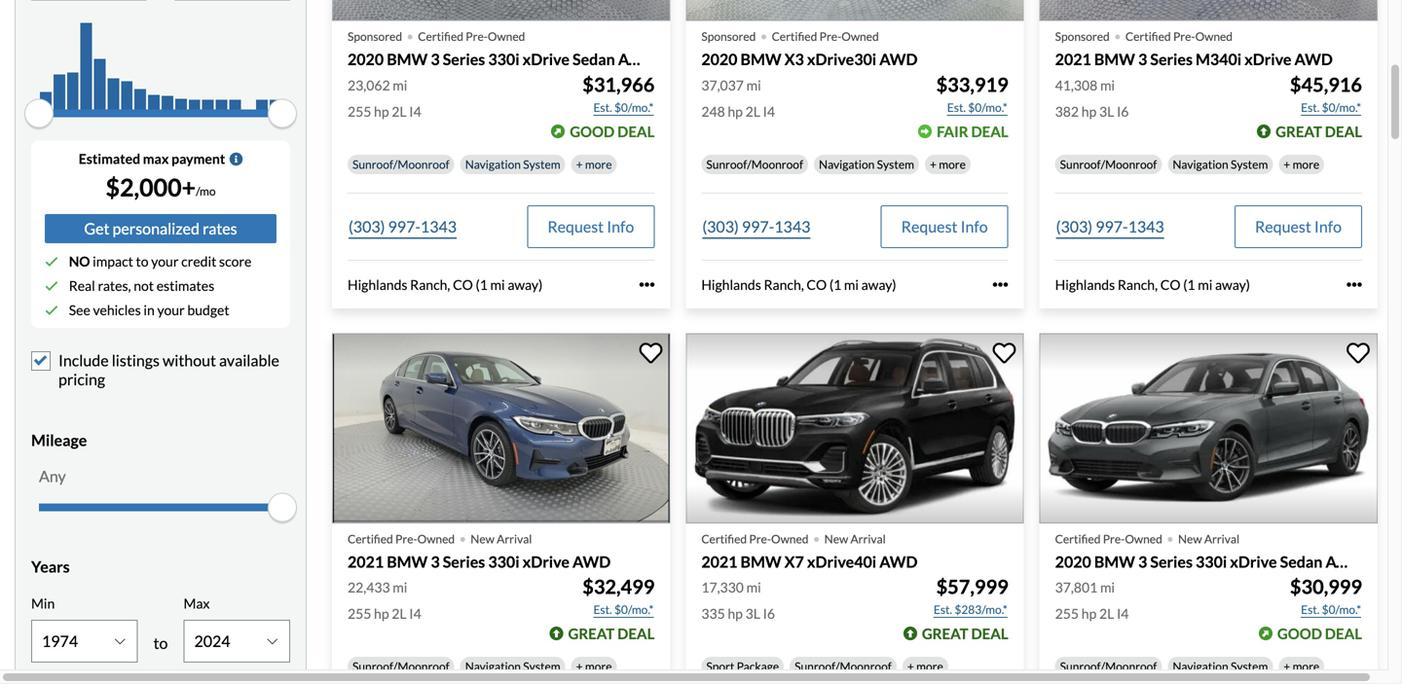 Task type: describe. For each thing, give the bounding box(es) containing it.
+ more for $32,499
[[576, 660, 612, 674]]

est. $0/mo.* button for $33,919
[[947, 98, 1009, 117]]

i6 for $57,999
[[763, 606, 776, 623]]

+ for $57,999
[[908, 660, 915, 674]]

mi for $33,919
[[747, 77, 762, 93]]

no
[[69, 253, 90, 270]]

997- for $33,919
[[742, 217, 775, 236]]

sunroof/moonroof for $31,966
[[353, 157, 450, 171]]

awd inside the sponsored · certified pre-owned 2021 bmw 3 series m340i xdrive awd
[[1295, 50, 1334, 69]]

1 check image from the top
[[45, 255, 58, 269]]

17,330
[[702, 580, 744, 596]]

request info button for $45,916
[[1235, 205, 1363, 248]]

sunroof/moonroof for $33,919
[[707, 157, 804, 171]]

0 vertical spatial to
[[136, 253, 149, 270]]

more for $57,999
[[917, 660, 944, 674]]

bmw inside sponsored · certified pre-owned 2020 bmw x3 xdrive30i awd
[[741, 50, 782, 69]]

/mo
[[196, 184, 216, 198]]

i4 for $30,999
[[1117, 606, 1130, 623]]

system for $33,919
[[877, 157, 915, 171]]

$33,919
[[937, 73, 1009, 96]]

23,062
[[348, 77, 390, 93]]

xdrive inside sponsored · certified pre-owned 2020 bmw 3 series 330i xdrive sedan awd
[[523, 50, 570, 69]]

awd inside sponsored · certified pre-owned 2020 bmw x3 xdrive30i awd
[[880, 50, 918, 69]]

great for $32,499
[[568, 626, 615, 643]]

request for $31,966
[[548, 217, 604, 236]]

navigation for $30,999
[[1173, 660, 1229, 674]]

include listings without available pricing
[[58, 351, 280, 389]]

request info button for $33,919
[[881, 205, 1009, 248]]

bmw inside certified pre-owned · new arrival 2021 bmw 3 series 330i xdrive awd
[[387, 553, 428, 572]]

info for $33,919
[[961, 217, 989, 236]]

382
[[1056, 103, 1080, 120]]

series inside sponsored · certified pre-owned 2020 bmw 3 series 330i xdrive sedan awd
[[443, 50, 485, 69]]

sunroof/moonroof for $30,999
[[1061, 660, 1158, 674]]

37,037 mi 248 hp 2l i4
[[702, 77, 776, 120]]

payment
[[172, 151, 225, 167]]

17,330 mi 335 hp 3l i6
[[702, 580, 776, 623]]

deal for $31,966
[[618, 123, 655, 140]]

sponsored for $31,966
[[348, 29, 402, 44]]

new for $32,499
[[471, 532, 495, 546]]

real
[[69, 278, 95, 294]]

great deal for $45,916
[[1276, 123, 1363, 140]]

3 inside certified pre-owned · new arrival 2020 bmw 3 series 330i xdrive sedan awd
[[1139, 553, 1148, 572]]

ranch, for $33,919
[[764, 277, 804, 293]]

(303) for $45,916
[[1057, 217, 1093, 236]]

see
[[69, 302, 90, 319]]

great deal for $57,999
[[922, 626, 1009, 643]]

3 inside the sponsored · certified pre-owned 2021 bmw 3 series m340i xdrive awd
[[1139, 50, 1148, 69]]

m340i
[[1196, 50, 1242, 69]]

$57,999 est. $283/mo.*
[[934, 576, 1009, 617]]

hp for $30,999
[[1082, 606, 1097, 623]]

22,433 mi 255 hp 2l i4
[[348, 580, 422, 623]]

2l for $31,966
[[392, 103, 407, 120]]

est. $0/mo.* button for $32,499
[[593, 601, 655, 620]]

navigation for $31,966
[[465, 157, 521, 171]]

pricing
[[58, 370, 105, 389]]

estimates
[[157, 278, 214, 294]]

sunroof/moonroof for $45,916
[[1061, 157, 1158, 171]]

certified inside certified pre-owned · new arrival 2021 bmw 3 series 330i xdrive awd
[[348, 532, 393, 546]]

new for $30,999
[[1179, 532, 1203, 546]]

330i for $30,999
[[1196, 553, 1228, 572]]

vehicles
[[93, 302, 141, 319]]

black 2021 bmw x7 xdrive40i awd suv / crossover all-wheel drive automatic image
[[686, 334, 1025, 524]]

hp for $32,499
[[374, 606, 389, 623]]

sunroof/moonroof right package
[[795, 660, 892, 674]]

get personalized rates
[[84, 219, 237, 238]]

navigation system for $32,499
[[465, 660, 561, 674]]

sport package
[[707, 660, 780, 674]]

est. $283/mo.* button
[[933, 601, 1009, 620]]

estimated
[[79, 151, 140, 167]]

good deal for $30,999
[[1278, 626, 1363, 643]]

pre- inside sponsored · certified pre-owned 2020 bmw 3 series 330i xdrive sedan awd
[[466, 29, 488, 44]]

awd inside sponsored · certified pre-owned 2020 bmw 3 series 330i xdrive sedan awd
[[618, 50, 657, 69]]

· inside certified pre-owned · new arrival 2021 bmw x7 xdrive40i awd
[[813, 520, 821, 555]]

ranch, for $31,966
[[410, 277, 450, 293]]

bmw inside sponsored · certified pre-owned 2020 bmw 3 series 330i xdrive sedan awd
[[387, 50, 428, 69]]

series inside certified pre-owned · new arrival 2021 bmw 3 series 330i xdrive awd
[[443, 553, 485, 572]]

navigation for $33,919
[[819, 157, 875, 171]]

pre- inside sponsored · certified pre-owned 2020 bmw x3 xdrive30i awd
[[820, 29, 842, 44]]

request info button for $31,966
[[527, 205, 655, 248]]

co for $33,919
[[807, 277, 827, 293]]

request for $45,916
[[1256, 217, 1312, 236]]

without
[[163, 351, 216, 370]]

certified pre-owned · new arrival 2020 bmw 3 series 330i xdrive sedan awd
[[1056, 520, 1365, 572]]

mileage
[[31, 431, 87, 450]]

arrival for $30,999
[[1205, 532, 1240, 546]]

$31,966 est. $0/mo.*
[[583, 73, 655, 114]]

sponsored for $33,919
[[702, 29, 756, 44]]

certified inside sponsored · certified pre-owned 2020 bmw 3 series 330i xdrive sedan awd
[[418, 29, 464, 44]]

· inside certified pre-owned · new arrival 2021 bmw 3 series 330i xdrive awd
[[459, 520, 467, 555]]

series inside certified pre-owned · new arrival 2020 bmw 3 series 330i xdrive sedan awd
[[1151, 553, 1193, 572]]

(303) for $33,919
[[703, 217, 739, 236]]

(303) 997-1343 for $33,919
[[703, 217, 811, 236]]

listings
[[112, 351, 160, 370]]

great for $57,999
[[922, 626, 969, 643]]

include
[[58, 351, 109, 370]]

years button
[[31, 543, 290, 592]]

navigation system for $31,966
[[465, 157, 561, 171]]

deal for $30,999
[[1326, 626, 1363, 643]]

sponsored for $45,916
[[1056, 29, 1110, 44]]

system for $32,499
[[523, 660, 561, 674]]

37,801 mi 255 hp 2l i4
[[1056, 580, 1130, 623]]

ellipsis h image
[[993, 277, 1009, 293]]

37,037
[[702, 77, 744, 93]]

2l for $33,919
[[746, 103, 761, 120]]

certified inside the sponsored · certified pre-owned 2021 bmw 3 series m340i xdrive awd
[[1126, 29, 1172, 44]]

navigation system for $45,916
[[1173, 157, 1269, 171]]

· inside sponsored · certified pre-owned 2020 bmw x3 xdrive30i awd
[[760, 17, 768, 52]]

good for $31,966
[[570, 123, 615, 140]]

i6 for $45,916
[[1117, 103, 1130, 120]]

any
[[39, 467, 66, 486]]

$57,999
[[937, 576, 1009, 599]]

$283/mo.*
[[955, 603, 1008, 617]]

41,308 mi 382 hp 3l i6
[[1056, 77, 1130, 120]]

away) for $33,919
[[862, 277, 897, 293]]

335
[[702, 606, 726, 623]]

(303) 997-1343 for $31,966
[[349, 217, 457, 236]]

(303) 997-1343 button for $45,916
[[1056, 205, 1166, 248]]

pre- inside certified pre-owned · new arrival 2021 bmw 3 series 330i xdrive awd
[[396, 532, 418, 546]]

request info for $31,966
[[548, 217, 635, 236]]

sponsored · certified pre-owned 2020 bmw x3 xdrive30i awd
[[702, 17, 918, 69]]

estimated max payment
[[79, 151, 225, 167]]

owned inside the sponsored · certified pre-owned 2021 bmw 3 series m340i xdrive awd
[[1196, 29, 1233, 44]]

sedan inside sponsored · certified pre-owned 2020 bmw 3 series 330i xdrive sedan awd
[[573, 50, 615, 69]]

system for $30,999
[[1231, 660, 1269, 674]]

not
[[134, 278, 154, 294]]

41,308
[[1056, 77, 1098, 93]]

fair
[[937, 123, 969, 140]]

bmw inside the sponsored · certified pre-owned 2021 bmw 3 series m340i xdrive awd
[[1095, 50, 1136, 69]]

i4 for $32,499
[[409, 606, 422, 623]]

fair deal
[[937, 123, 1009, 140]]

mileage button
[[31, 416, 290, 465]]

mi for $32,499
[[393, 580, 408, 596]]

2l for $30,999
[[1100, 606, 1115, 623]]

(303) for $31,966
[[349, 217, 385, 236]]

blue 2021 bmw 3 series 330i xdrive awd sedan all-wheel drive automatic image
[[332, 334, 671, 524]]

mi for $45,916
[[1101, 77, 1116, 93]]

check image
[[45, 279, 58, 293]]

mi for $31,966
[[393, 77, 408, 93]]

xdrive40i
[[808, 553, 877, 572]]

997- for $31,966
[[388, 217, 421, 236]]

$2,000+ /mo
[[106, 173, 216, 202]]

i4 for $33,919
[[763, 103, 776, 120]]

est. $0/mo.* button for $31,966
[[593, 98, 655, 117]]

great deal for $32,499
[[568, 626, 655, 643]]

2020 for $31,966
[[348, 50, 384, 69]]

pre- inside certified pre-owned · new arrival 2021 bmw x7 xdrive40i awd
[[750, 532, 772, 546]]

$30,999 est. $0/mo.*
[[1291, 576, 1363, 617]]

score
[[219, 253, 252, 270]]

330i inside sponsored · certified pre-owned 2020 bmw 3 series 330i xdrive sedan awd
[[488, 50, 520, 69]]

2 check image from the top
[[45, 304, 58, 317]]

bmw inside certified pre-owned · new arrival 2021 bmw x7 xdrive40i awd
[[741, 553, 782, 572]]

more for $32,499
[[585, 660, 612, 674]]

255 for $32,499
[[348, 606, 372, 623]]

more for $33,919
[[939, 157, 966, 171]]

owned inside certified pre-owned · new arrival 2020 bmw 3 series 330i xdrive sedan awd
[[1126, 532, 1163, 546]]

2021 inside the sponsored · certified pre-owned 2021 bmw 3 series m340i xdrive awd
[[1056, 50, 1092, 69]]

owned inside sponsored · certified pre-owned 2020 bmw 3 series 330i xdrive sedan awd
[[488, 29, 525, 44]]

certified inside certified pre-owned · new arrival 2020 bmw 3 series 330i xdrive sedan awd
[[1056, 532, 1101, 546]]

certified inside certified pre-owned · new arrival 2021 bmw x7 xdrive40i awd
[[702, 532, 747, 546]]

in
[[144, 302, 155, 319]]

$32,499
[[583, 576, 655, 599]]



Task type: locate. For each thing, give the bounding box(es) containing it.
get
[[84, 219, 110, 238]]

est. down the $57,999
[[934, 603, 953, 617]]

2 (303) 997-1343 from the left
[[703, 217, 811, 236]]

2021 up 22,433
[[348, 553, 384, 572]]

0 horizontal spatial sedan
[[573, 50, 615, 69]]

0 horizontal spatial ellipsis h image
[[639, 277, 655, 293]]

max
[[143, 151, 169, 167]]

sponsored up 37,037
[[702, 29, 756, 44]]

hp inside 37,801 mi 255 hp 2l i4
[[1082, 606, 1097, 623]]

request info for $33,919
[[902, 217, 989, 236]]

1 horizontal spatial ellipsis h image
[[1347, 277, 1363, 293]]

bmw up 23,062 mi 255 hp 2l i4
[[387, 50, 428, 69]]

3 (303) 997-1343 button from the left
[[1056, 205, 1166, 248]]

22,433
[[348, 580, 390, 596]]

2020 up 37,801
[[1056, 553, 1092, 572]]

xdrive inside certified pre-owned · new arrival 2021 bmw 3 series 330i xdrive awd
[[523, 553, 570, 572]]

i4
[[409, 103, 422, 120], [763, 103, 776, 120], [409, 606, 422, 623], [1117, 606, 1130, 623]]

2021 up "17,330"
[[702, 553, 738, 572]]

1 horizontal spatial co
[[807, 277, 827, 293]]

3l inside 41,308 mi 382 hp 3l i6
[[1100, 103, 1115, 120]]

more for $30,999
[[1293, 660, 1320, 674]]

23,062 mi 255 hp 2l i4
[[348, 77, 422, 120]]

2 request info from the left
[[902, 217, 989, 236]]

2020 inside sponsored · certified pre-owned 2020 bmw x3 xdrive30i awd
[[702, 50, 738, 69]]

away) for $31,966
[[508, 277, 543, 293]]

0 horizontal spatial to
[[136, 253, 149, 270]]

1 ranch, from the left
[[410, 277, 450, 293]]

sponsored up 23,062
[[348, 29, 402, 44]]

2 horizontal spatial arrival
[[1205, 532, 1240, 546]]

+ more for $45,916
[[1284, 157, 1320, 171]]

good for $30,999
[[1278, 626, 1323, 643]]

+ for $30,999
[[1284, 660, 1291, 674]]

1 (303) from the left
[[349, 217, 385, 236]]

co for $45,916
[[1161, 277, 1181, 293]]

1 horizontal spatial (1
[[830, 277, 842, 293]]

i6 up package
[[763, 606, 776, 623]]

hp for $33,919
[[728, 103, 743, 120]]

$31,966
[[583, 73, 655, 96]]

2 request from the left
[[902, 217, 958, 236]]

your right in
[[157, 302, 185, 319]]

highlands
[[348, 277, 408, 293], [702, 277, 762, 293], [1056, 277, 1116, 293]]

3l for $45,916
[[1100, 103, 1115, 120]]

0 horizontal spatial 997-
[[388, 217, 421, 236]]

est. down $31,966
[[594, 100, 612, 114]]

0 vertical spatial good deal
[[570, 123, 655, 140]]

i6
[[1117, 103, 1130, 120], [763, 606, 776, 623]]

$0/mo.* inside $32,499 est. $0/mo.*
[[615, 603, 654, 617]]

0 horizontal spatial highlands ranch, co (1 mi away)
[[348, 277, 543, 293]]

info circle image
[[229, 152, 243, 166]]

i4 inside 22,433 mi 255 hp 2l i4
[[409, 606, 422, 623]]

248
[[702, 103, 726, 120]]

2 highlands from the left
[[702, 277, 762, 293]]

2 new from the left
[[825, 532, 849, 546]]

1 highlands ranch, co (1 mi away) from the left
[[348, 277, 543, 293]]

1 info from the left
[[607, 217, 635, 236]]

i6 inside 41,308 mi 382 hp 3l i6
[[1117, 103, 1130, 120]]

2021 inside certified pre-owned · new arrival 2021 bmw 3 series 330i xdrive awd
[[348, 553, 384, 572]]

0 vertical spatial your
[[151, 253, 179, 270]]

1 vertical spatial good
[[1278, 626, 1323, 643]]

est. $0/mo.* button down $33,919
[[947, 98, 1009, 117]]

255 down 37,801
[[1056, 606, 1080, 623]]

+ more down est. $283/mo.* button
[[908, 660, 944, 674]]

0 horizontal spatial (303)
[[349, 217, 385, 236]]

2 horizontal spatial highlands
[[1056, 277, 1116, 293]]

great deal down est. $283/mo.* button
[[922, 626, 1009, 643]]

pre- down blue 2021 bmw 3 series m340i xdrive awd sedan all-wheel drive automatic image
[[1174, 29, 1196, 44]]

+ more down fair
[[930, 157, 966, 171]]

1 arrival from the left
[[497, 532, 532, 546]]

0 horizontal spatial request info button
[[527, 205, 655, 248]]

mi inside 22,433 mi 255 hp 2l i4
[[393, 580, 408, 596]]

owned up m340i
[[1196, 29, 1233, 44]]

great for $45,916
[[1276, 123, 1323, 140]]

(303) 997-1343 button
[[348, 205, 458, 248], [702, 205, 812, 248], [1056, 205, 1166, 248]]

bmw up 22,433 mi 255 hp 2l i4
[[387, 553, 428, 572]]

2 arrival from the left
[[851, 532, 886, 546]]

2l
[[392, 103, 407, 120], [746, 103, 761, 120], [392, 606, 407, 623], [1100, 606, 1115, 623]]

good deal down $30,999 est. $0/mo.*
[[1278, 626, 1363, 643]]

sedan up $31,966
[[573, 50, 615, 69]]

0 vertical spatial good
[[570, 123, 615, 140]]

1 horizontal spatial ranch,
[[764, 277, 804, 293]]

hp inside 17,330 mi 335 hp 3l i6
[[728, 606, 743, 623]]

rates,
[[98, 278, 131, 294]]

2 (303) from the left
[[703, 217, 739, 236]]

hp right 382
[[1082, 103, 1097, 120]]

i6 inside 17,330 mi 335 hp 3l i6
[[763, 606, 776, 623]]

pre- inside certified pre-owned · new arrival 2020 bmw 3 series 330i xdrive sedan awd
[[1104, 532, 1126, 546]]

997- for $45,916
[[1096, 217, 1129, 236]]

certified inside sponsored · certified pre-owned 2020 bmw x3 xdrive30i awd
[[772, 29, 818, 44]]

0 horizontal spatial highlands
[[348, 277, 408, 293]]

sedan
[[573, 50, 615, 69], [1281, 553, 1323, 572]]

owned inside sponsored · certified pre-owned 2020 bmw x3 xdrive30i awd
[[842, 29, 879, 44]]

0 horizontal spatial request
[[548, 217, 604, 236]]

1 horizontal spatial 1343
[[775, 217, 811, 236]]

(1 for $31,966
[[476, 277, 488, 293]]

3 away) from the left
[[1216, 277, 1251, 293]]

255 inside 37,801 mi 255 hp 2l i4
[[1056, 606, 1080, 623]]

real rates, not estimates
[[69, 278, 214, 294]]

330i
[[488, 50, 520, 69], [488, 553, 520, 572], [1196, 553, 1228, 572]]

2020 up 37,037
[[702, 50, 738, 69]]

0 horizontal spatial (303) 997-1343 button
[[348, 205, 458, 248]]

gray 2020 bmw 3 series 330i xdrive sedan awd sedan all-wheel drive automatic image
[[1040, 334, 1379, 524]]

1 horizontal spatial request info
[[902, 217, 989, 236]]

ellipsis h image for $31,966
[[639, 277, 655, 293]]

$0/mo.* down $33,919
[[969, 100, 1008, 114]]

1 request from the left
[[548, 217, 604, 236]]

package
[[737, 660, 780, 674]]

2l inside 37,037 mi 248 hp 2l i4
[[746, 103, 761, 120]]

1 horizontal spatial highlands ranch, co (1 mi away)
[[702, 277, 897, 293]]

330i inside certified pre-owned · new arrival 2021 bmw 3 series 330i xdrive awd
[[488, 553, 520, 572]]

2 ellipsis h image from the left
[[1347, 277, 1363, 293]]

3l
[[1100, 103, 1115, 120], [746, 606, 761, 623]]

3 (303) from the left
[[1057, 217, 1093, 236]]

+ for $45,916
[[1284, 157, 1291, 171]]

awd right xdrive40i
[[880, 553, 918, 572]]

2 horizontal spatial ranch,
[[1118, 277, 1158, 293]]

system for $45,916
[[1231, 157, 1269, 171]]

certified up 22,433
[[348, 532, 393, 546]]

1 horizontal spatial request
[[902, 217, 958, 236]]

certified pre-owned · new arrival 2021 bmw x7 xdrive40i awd
[[702, 520, 918, 572]]

est. down $30,999
[[1302, 603, 1320, 617]]

1343
[[421, 217, 457, 236], [775, 217, 811, 236], [1129, 217, 1165, 236]]

awd inside certified pre-owned · new arrival 2021 bmw 3 series 330i xdrive awd
[[573, 553, 611, 572]]

$33,919 est. $0/mo.*
[[937, 73, 1009, 114]]

1 horizontal spatial sponsored
[[702, 29, 756, 44]]

mi inside 37,037 mi 248 hp 2l i4
[[747, 77, 762, 93]]

·
[[406, 17, 414, 52], [760, 17, 768, 52], [1114, 17, 1122, 52], [459, 520, 467, 555], [813, 520, 821, 555], [1167, 520, 1175, 555]]

certified
[[418, 29, 464, 44], [772, 29, 818, 44], [1126, 29, 1172, 44], [348, 532, 393, 546], [702, 532, 747, 546], [1056, 532, 1101, 546]]

$0/mo.* for $33,919
[[969, 100, 1008, 114]]

bmw up 41,308 mi 382 hp 3l i6
[[1095, 50, 1136, 69]]

0 vertical spatial 3l
[[1100, 103, 1115, 120]]

1 vertical spatial sedan
[[1281, 553, 1323, 572]]

est. inside $33,919 est. $0/mo.*
[[948, 100, 966, 114]]

hp for $57,999
[[728, 606, 743, 623]]

certified down black 2020 bmw 3 series 330i xdrive sedan awd sedan all-wheel drive automatic image
[[418, 29, 464, 44]]

highlands for $33,919
[[702, 277, 762, 293]]

3 (1 from the left
[[1184, 277, 1196, 293]]

3 997- from the left
[[1096, 217, 1129, 236]]

no impact to your credit score
[[69, 253, 252, 270]]

hp inside 37,037 mi 248 hp 2l i4
[[728, 103, 743, 120]]

est. $0/mo.* button down $31,966
[[593, 98, 655, 117]]

more down est. $283/mo.* button
[[917, 660, 944, 674]]

0 horizontal spatial 1343
[[421, 217, 457, 236]]

1 co from the left
[[453, 277, 473, 293]]

255 down 23,062
[[348, 103, 372, 120]]

2 horizontal spatial away)
[[1216, 277, 1251, 293]]

est. for $33,919
[[948, 100, 966, 114]]

est. $0/mo.* button
[[593, 98, 655, 117], [947, 98, 1009, 117], [1301, 98, 1363, 117], [593, 601, 655, 620], [1301, 601, 1363, 620]]

1 vertical spatial check image
[[45, 304, 58, 317]]

2 sponsored from the left
[[702, 29, 756, 44]]

1 horizontal spatial arrival
[[851, 532, 886, 546]]

owned up the x7
[[772, 532, 809, 546]]

more down $32,499 est. $0/mo.*
[[585, 660, 612, 674]]

2 horizontal spatial (303)
[[1057, 217, 1093, 236]]

check image up check icon
[[45, 255, 58, 269]]

0 vertical spatial check image
[[45, 255, 58, 269]]

sponsored · certified pre-owned 2020 bmw 3 series 330i xdrive sedan awd
[[348, 17, 657, 69]]

arrival inside certified pre-owned · new arrival 2021 bmw x7 xdrive40i awd
[[851, 532, 886, 546]]

3 highlands ranch, co (1 mi away) from the left
[[1056, 277, 1251, 293]]

highlands ranch, co (1 mi away) for $33,919
[[702, 277, 897, 293]]

owned inside certified pre-owned · new arrival 2021 bmw x7 xdrive40i awd
[[772, 532, 809, 546]]

arrival inside certified pre-owned · new arrival 2021 bmw 3 series 330i xdrive awd
[[497, 532, 532, 546]]

sunroof/moonroof down 22,433 mi 255 hp 2l i4
[[353, 660, 450, 674]]

0 horizontal spatial i6
[[763, 606, 776, 623]]

request for $33,919
[[902, 217, 958, 236]]

3 ranch, from the left
[[1118, 277, 1158, 293]]

mi inside 17,330 mi 335 hp 3l i6
[[747, 580, 762, 596]]

hp for $31,966
[[374, 103, 389, 120]]

0 horizontal spatial ranch,
[[410, 277, 450, 293]]

1 horizontal spatial 2021
[[702, 553, 738, 572]]

3 inside sponsored · certified pre-owned 2020 bmw 3 series 330i xdrive sedan awd
[[431, 50, 440, 69]]

0 horizontal spatial sponsored
[[348, 29, 402, 44]]

3 request from the left
[[1256, 217, 1312, 236]]

certified up x3
[[772, 29, 818, 44]]

est. for $45,916
[[1302, 100, 1320, 114]]

sunroof/moonroof down 382
[[1061, 157, 1158, 171]]

est. for $31,966
[[594, 100, 612, 114]]

1 horizontal spatial 2020
[[702, 50, 738, 69]]

3 highlands from the left
[[1056, 277, 1116, 293]]

hp right 248
[[728, 103, 743, 120]]

2 away) from the left
[[862, 277, 897, 293]]

2 horizontal spatial info
[[1315, 217, 1343, 236]]

ranch,
[[410, 277, 450, 293], [764, 277, 804, 293], [1118, 277, 1158, 293]]

owned up 37,801 mi 255 hp 2l i4
[[1126, 532, 1163, 546]]

pre- up 17,330 mi 335 hp 3l i6
[[750, 532, 772, 546]]

0 horizontal spatial great deal
[[568, 626, 655, 643]]

$0/mo.* inside $30,999 est. $0/mo.*
[[1323, 603, 1362, 617]]

awd inside certified pre-owned · new arrival 2021 bmw x7 xdrive40i awd
[[880, 553, 918, 572]]

more down '$45,916 est. $0/mo.*'
[[1293, 157, 1320, 171]]

hp down 37,801
[[1082, 606, 1097, 623]]

$0/mo.* for $31,966
[[615, 100, 654, 114]]

(303) 997-1343 button for $31,966
[[348, 205, 458, 248]]

2 horizontal spatial great deal
[[1276, 123, 1363, 140]]

3 (303) 997-1343 from the left
[[1057, 217, 1165, 236]]

great down '$45,916 est. $0/mo.*'
[[1276, 123, 1323, 140]]

good down '$31,966 est. $0/mo.*'
[[570, 123, 615, 140]]

awd up $30,999
[[1326, 553, 1365, 572]]

your for credit
[[151, 253, 179, 270]]

great down $32,499 est. $0/mo.*
[[568, 626, 615, 643]]

min
[[31, 596, 55, 612]]

2021 for $57,999
[[702, 553, 738, 572]]

navigation system for $30,999
[[1173, 660, 1269, 674]]

new inside certified pre-owned · new arrival 2020 bmw 3 series 330i xdrive sedan awd
[[1179, 532, 1203, 546]]

+ more down '$45,916 est. $0/mo.*'
[[1284, 157, 1320, 171]]

$45,916 est. $0/mo.*
[[1291, 73, 1363, 114]]

good down $30,999 est. $0/mo.*
[[1278, 626, 1323, 643]]

1 horizontal spatial away)
[[862, 277, 897, 293]]

request info
[[548, 217, 635, 236], [902, 217, 989, 236], [1256, 217, 1343, 236]]

$0/mo.* inside $33,919 est. $0/mo.*
[[969, 100, 1008, 114]]

black 2020 bmw 3 series 330i xdrive sedan awd sedan all-wheel drive automatic image
[[332, 0, 671, 21]]

xdrive inside the sponsored · certified pre-owned 2021 bmw 3 series m340i xdrive awd
[[1245, 50, 1292, 69]]

+ more down $30,999 est. $0/mo.*
[[1284, 660, 1320, 674]]

· inside sponsored · certified pre-owned 2020 bmw 3 series 330i xdrive sedan awd
[[406, 17, 414, 52]]

1 horizontal spatial i6
[[1117, 103, 1130, 120]]

1 horizontal spatial good deal
[[1278, 626, 1363, 643]]

awd up $31,966
[[618, 50, 657, 69]]

est. for $57,999
[[934, 603, 953, 617]]

pre- down black 2020 bmw 3 series 330i xdrive sedan awd sedan all-wheel drive automatic image
[[466, 29, 488, 44]]

3l right 382
[[1100, 103, 1115, 120]]

great deal
[[1276, 123, 1363, 140], [568, 626, 655, 643], [922, 626, 1009, 643]]

1 horizontal spatial (303) 997-1343 button
[[702, 205, 812, 248]]

navigation
[[465, 157, 521, 171], [819, 157, 875, 171], [1173, 157, 1229, 171], [465, 660, 521, 674], [1173, 660, 1229, 674]]

bmw inside certified pre-owned · new arrival 2020 bmw 3 series 330i xdrive sedan awd
[[1095, 553, 1136, 572]]

$2,000+
[[106, 173, 196, 202]]

(1 for $45,916
[[1184, 277, 1196, 293]]

sponsored inside sponsored · certified pre-owned 2020 bmw x3 xdrive30i awd
[[702, 29, 756, 44]]

1 request info button from the left
[[527, 205, 655, 248]]

2 horizontal spatial sponsored
[[1056, 29, 1110, 44]]

1 997- from the left
[[388, 217, 421, 236]]

i4 inside 37,801 mi 255 hp 2l i4
[[1117, 606, 1130, 623]]

your
[[151, 253, 179, 270], [157, 302, 185, 319]]

pre- up 37,801 mi 255 hp 2l i4
[[1104, 532, 1126, 546]]

· inside certified pre-owned · new arrival 2020 bmw 3 series 330i xdrive sedan awd
[[1167, 520, 1175, 555]]

est. $0/mo.* button for $45,916
[[1301, 98, 1363, 117]]

mi
[[393, 77, 408, 93], [747, 77, 762, 93], [1101, 77, 1116, 93], [491, 277, 505, 293], [845, 277, 859, 293], [1199, 277, 1213, 293], [393, 580, 408, 596], [747, 580, 762, 596], [1101, 580, 1116, 596]]

3 inside certified pre-owned · new arrival 2021 bmw 3 series 330i xdrive awd
[[431, 553, 440, 572]]

rates
[[203, 219, 237, 238]]

see vehicles in your budget
[[69, 302, 229, 319]]

2l inside 22,433 mi 255 hp 2l i4
[[392, 606, 407, 623]]

sunroof/moonroof down 23,062 mi 255 hp 2l i4
[[353, 157, 450, 171]]

(1 for $33,919
[[830, 277, 842, 293]]

1 horizontal spatial good
[[1278, 626, 1323, 643]]

2 1343 from the left
[[775, 217, 811, 236]]

2 horizontal spatial co
[[1161, 277, 1181, 293]]

$30,999
[[1291, 576, 1363, 599]]

0 horizontal spatial 3l
[[746, 606, 761, 623]]

1 highlands from the left
[[348, 277, 408, 293]]

pre- inside the sponsored · certified pre-owned 2021 bmw 3 series m340i xdrive awd
[[1174, 29, 1196, 44]]

$0/mo.* down $30,999
[[1323, 603, 1362, 617]]

255 for $30,999
[[1056, 606, 1080, 623]]

blue 2021 bmw 3 series m340i xdrive awd sedan all-wheel drive automatic image
[[1040, 0, 1379, 21]]

max
[[184, 596, 210, 612]]

0 horizontal spatial request info
[[548, 217, 635, 236]]

2 ranch, from the left
[[764, 277, 804, 293]]

0 horizontal spatial info
[[607, 217, 635, 236]]

3l inside 17,330 mi 335 hp 3l i6
[[746, 606, 761, 623]]

0 horizontal spatial arrival
[[497, 532, 532, 546]]

+ more
[[576, 157, 612, 171], [930, 157, 966, 171], [1284, 157, 1320, 171], [576, 660, 612, 674], [908, 660, 944, 674], [1284, 660, 1320, 674]]

pre- up 22,433 mi 255 hp 2l i4
[[396, 532, 418, 546]]

owned down black 2020 bmw x3 xdrive30i awd suv / crossover all-wheel drive automatic image
[[842, 29, 879, 44]]

x3
[[785, 50, 805, 69]]

255 down 22,433
[[348, 606, 372, 623]]

bmw up 37,801 mi 255 hp 2l i4
[[1095, 553, 1136, 572]]

check image down check icon
[[45, 304, 58, 317]]

est. down $45,916 at the top right
[[1302, 100, 1320, 114]]

2 997- from the left
[[742, 217, 775, 236]]

1 horizontal spatial to
[[154, 634, 168, 653]]

more down '$31,966 est. $0/mo.*'
[[585, 157, 612, 171]]

credit
[[181, 253, 217, 270]]

2 (1 from the left
[[830, 277, 842, 293]]

highlands for $45,916
[[1056, 277, 1116, 293]]

years
[[31, 558, 70, 577]]

sunroof/moonroof
[[353, 157, 450, 171], [707, 157, 804, 171], [1061, 157, 1158, 171], [353, 660, 450, 674], [795, 660, 892, 674], [1061, 660, 1158, 674]]

navigation system for $33,919
[[819, 157, 915, 171]]

impact
[[93, 253, 133, 270]]

1 request info from the left
[[548, 217, 635, 236]]

1 vertical spatial good deal
[[1278, 626, 1363, 643]]

1 horizontal spatial great deal
[[922, 626, 1009, 643]]

sponsored up 41,308
[[1056, 29, 1110, 44]]

3 new from the left
[[1179, 532, 1203, 546]]

2020 inside sponsored · certified pre-owned 2020 bmw 3 series 330i xdrive sedan awd
[[348, 50, 384, 69]]

black 2020 bmw x3 xdrive30i awd suv / crossover all-wheel drive automatic image
[[686, 0, 1025, 21]]

1 sponsored from the left
[[348, 29, 402, 44]]

3 request info button from the left
[[1235, 205, 1363, 248]]

1 horizontal spatial 3l
[[1100, 103, 1115, 120]]

figure
[[39, 23, 283, 112]]

1 new from the left
[[471, 532, 495, 546]]

sedan inside certified pre-owned · new arrival 2020 bmw 3 series 330i xdrive sedan awd
[[1281, 553, 1323, 572]]

new inside certified pre-owned · new arrival 2021 bmw 3 series 330i xdrive awd
[[471, 532, 495, 546]]

2 (303) 997-1343 button from the left
[[702, 205, 812, 248]]

away)
[[508, 277, 543, 293], [862, 277, 897, 293], [1216, 277, 1251, 293]]

more down $30,999 est. $0/mo.*
[[1293, 660, 1320, 674]]

3 info from the left
[[1315, 217, 1343, 236]]

xdrive
[[523, 50, 570, 69], [1245, 50, 1292, 69], [523, 553, 570, 572], [1231, 553, 1278, 572]]

1 (303) 997-1343 button from the left
[[348, 205, 458, 248]]

new for $57,999
[[825, 532, 849, 546]]

1 horizontal spatial sedan
[[1281, 553, 1323, 572]]

est. down $32,499
[[594, 603, 612, 617]]

deal down $30,999 est. $0/mo.*
[[1326, 626, 1363, 643]]

arrival for $57,999
[[851, 532, 886, 546]]

1343 for $33,919
[[775, 217, 811, 236]]

sport
[[707, 660, 735, 674]]

0 vertical spatial sedan
[[573, 50, 615, 69]]

2 co from the left
[[807, 277, 827, 293]]

2l inside 37,801 mi 255 hp 2l i4
[[1100, 606, 1115, 623]]

1 vertical spatial i6
[[763, 606, 776, 623]]

2 horizontal spatial highlands ranch, co (1 mi away)
[[1056, 277, 1251, 293]]

owned inside certified pre-owned · new arrival 2021 bmw 3 series 330i xdrive awd
[[418, 532, 455, 546]]

0 horizontal spatial 2021
[[348, 553, 384, 572]]

hp inside 41,308 mi 382 hp 3l i6
[[1082, 103, 1097, 120]]

great deal down $32,499 est. $0/mo.*
[[568, 626, 655, 643]]

0 horizontal spatial good
[[570, 123, 615, 140]]

0 horizontal spatial (303) 997-1343
[[349, 217, 457, 236]]

info
[[607, 217, 635, 236], [961, 217, 989, 236], [1315, 217, 1343, 236]]

deal down '$31,966 est. $0/mo.*'
[[618, 123, 655, 140]]

1 horizontal spatial info
[[961, 217, 989, 236]]

$0/mo.* for $45,916
[[1323, 100, 1362, 114]]

0 horizontal spatial 2020
[[348, 50, 384, 69]]

certified down blue 2021 bmw 3 series m340i xdrive awd sedan all-wheel drive automatic image
[[1126, 29, 1172, 44]]

1 (1 from the left
[[476, 277, 488, 293]]

owned down black 2020 bmw 3 series 330i xdrive sedan awd sedan all-wheel drive automatic image
[[488, 29, 525, 44]]

i4 inside 23,062 mi 255 hp 2l i4
[[409, 103, 422, 120]]

est. up fair
[[948, 100, 966, 114]]

est. for $30,999
[[1302, 603, 1320, 617]]

hp inside 22,433 mi 255 hp 2l i4
[[374, 606, 389, 623]]

xdrive inside certified pre-owned · new arrival 2020 bmw 3 series 330i xdrive sedan awd
[[1231, 553, 1278, 572]]

1 horizontal spatial (303)
[[703, 217, 739, 236]]

2 horizontal spatial 2020
[[1056, 553, 1092, 572]]

+ more for $30,999
[[1284, 660, 1320, 674]]

2021 up 41,308
[[1056, 50, 1092, 69]]

co
[[453, 277, 473, 293], [807, 277, 827, 293], [1161, 277, 1181, 293]]

arrival for $32,499
[[497, 532, 532, 546]]

255 inside 22,433 mi 255 hp 2l i4
[[348, 606, 372, 623]]

$0/mo.* for $30,999
[[1323, 603, 1362, 617]]

1 horizontal spatial new
[[825, 532, 849, 546]]

deal for $45,916
[[1326, 123, 1363, 140]]

$0/mo.* inside '$31,966 est. $0/mo.*'
[[615, 100, 654, 114]]

personalized
[[113, 219, 200, 238]]

ranch, for $45,916
[[1118, 277, 1158, 293]]

1 vertical spatial your
[[157, 302, 185, 319]]

3 co from the left
[[1161, 277, 1181, 293]]

certified up 37,801
[[1056, 532, 1101, 546]]

get personalized rates button
[[45, 214, 277, 244]]

est. inside '$31,966 est. $0/mo.*'
[[594, 100, 612, 114]]

navigation system
[[465, 157, 561, 171], [819, 157, 915, 171], [1173, 157, 1269, 171], [465, 660, 561, 674], [1173, 660, 1269, 674]]

hp inside 23,062 mi 255 hp 2l i4
[[374, 103, 389, 120]]

1 ellipsis h image from the left
[[639, 277, 655, 293]]

est. inside $57,999 est. $283/mo.*
[[934, 603, 953, 617]]

(303)
[[349, 217, 385, 236], [703, 217, 739, 236], [1057, 217, 1093, 236]]

3 1343 from the left
[[1129, 217, 1165, 236]]

2020 for $33,919
[[702, 50, 738, 69]]

2 horizontal spatial request info button
[[1235, 205, 1363, 248]]

0 vertical spatial i6
[[1117, 103, 1130, 120]]

2 horizontal spatial 2021
[[1056, 50, 1092, 69]]

1 horizontal spatial request info button
[[881, 205, 1009, 248]]

pre-
[[466, 29, 488, 44], [820, 29, 842, 44], [1174, 29, 1196, 44], [396, 532, 418, 546], [750, 532, 772, 546], [1104, 532, 1126, 546]]

1 horizontal spatial highlands
[[702, 277, 762, 293]]

2 horizontal spatial new
[[1179, 532, 1203, 546]]

0 horizontal spatial away)
[[508, 277, 543, 293]]

$32,499 est. $0/mo.*
[[583, 576, 655, 617]]

system for $31,966
[[523, 157, 561, 171]]

sponsored inside the sponsored · certified pre-owned 2021 bmw 3 series m340i xdrive awd
[[1056, 29, 1110, 44]]

0 horizontal spatial great
[[568, 626, 615, 643]]

owned up 22,433 mi 255 hp 2l i4
[[418, 532, 455, 546]]

2020
[[348, 50, 384, 69], [702, 50, 738, 69], [1056, 553, 1092, 572]]

deal down '$45,916 est. $0/mo.*'
[[1326, 123, 1363, 140]]

sunroof/moonroof down 248
[[707, 157, 804, 171]]

i4 inside 37,037 mi 248 hp 2l i4
[[763, 103, 776, 120]]

more
[[585, 157, 612, 171], [939, 157, 966, 171], [1293, 157, 1320, 171], [585, 660, 612, 674], [917, 660, 944, 674], [1293, 660, 1320, 674]]

your for budget
[[157, 302, 185, 319]]

good deal for $31,966
[[570, 123, 655, 140]]

(303) 997-1343 for $45,916
[[1057, 217, 1165, 236]]

+ more for $57,999
[[908, 660, 944, 674]]

hp for $45,916
[[1082, 103, 1097, 120]]

255 inside 23,062 mi 255 hp 2l i4
[[348, 103, 372, 120]]

to up the real rates, not estimates
[[136, 253, 149, 270]]

est. $0/mo.* button down $32,499
[[593, 601, 655, 620]]

est. $0/mo.* button down $45,916 at the top right
[[1301, 98, 1363, 117]]

great
[[1276, 123, 1323, 140], [568, 626, 615, 643], [922, 626, 969, 643]]

+ for $32,499
[[576, 660, 583, 674]]

co for $31,966
[[453, 277, 473, 293]]

2 horizontal spatial request info
[[1256, 217, 1343, 236]]

3l right the 335
[[746, 606, 761, 623]]

$0/mo.* down $32,499
[[615, 603, 654, 617]]

your up estimates
[[151, 253, 179, 270]]

0 horizontal spatial co
[[453, 277, 473, 293]]

deal down $283/mo.* at the right bottom
[[972, 626, 1009, 643]]

i6 right 382
[[1117, 103, 1130, 120]]

1 1343 from the left
[[421, 217, 457, 236]]

est. inside '$45,916 est. $0/mo.*'
[[1302, 100, 1320, 114]]

sponsored
[[348, 29, 402, 44], [702, 29, 756, 44], [1056, 29, 1110, 44]]

1 horizontal spatial great
[[922, 626, 969, 643]]

· inside the sponsored · certified pre-owned 2021 bmw 3 series m340i xdrive awd
[[1114, 17, 1122, 52]]

ellipsis h image
[[639, 277, 655, 293], [1347, 277, 1363, 293]]

3l for $57,999
[[746, 606, 761, 623]]

certified up "17,330"
[[702, 532, 747, 546]]

2 horizontal spatial (1
[[1184, 277, 1196, 293]]

2 horizontal spatial request
[[1256, 217, 1312, 236]]

1 horizontal spatial (303) 997-1343
[[703, 217, 811, 236]]

1 horizontal spatial 997-
[[742, 217, 775, 236]]

budget
[[187, 302, 229, 319]]

2 highlands ranch, co (1 mi away) from the left
[[702, 277, 897, 293]]

2020 inside certified pre-owned · new arrival 2020 bmw 3 series 330i xdrive sedan awd
[[1056, 553, 1092, 572]]

2 horizontal spatial 997-
[[1096, 217, 1129, 236]]

2021 inside certified pre-owned · new arrival 2021 bmw x7 xdrive40i awd
[[702, 553, 738, 572]]

more down fair
[[939, 157, 966, 171]]

great down est. $283/mo.* button
[[922, 626, 969, 643]]

2 request info button from the left
[[881, 205, 1009, 248]]

xdrive30i
[[808, 50, 877, 69]]

certified pre-owned · new arrival 2021 bmw 3 series 330i xdrive awd
[[348, 520, 611, 572]]

3 sponsored from the left
[[1056, 29, 1110, 44]]

+ more down '$31,966 est. $0/mo.*'
[[576, 157, 612, 171]]

3 arrival from the left
[[1205, 532, 1240, 546]]

bmw
[[387, 50, 428, 69], [741, 50, 782, 69], [1095, 50, 1136, 69], [387, 553, 428, 572], [741, 553, 782, 572], [1095, 553, 1136, 572]]

2 horizontal spatial (303) 997-1343
[[1057, 217, 1165, 236]]

2 info from the left
[[961, 217, 989, 236]]

2 horizontal spatial great
[[1276, 123, 1323, 140]]

37,801
[[1056, 580, 1098, 596]]

check image
[[45, 255, 58, 269], [45, 304, 58, 317]]

0 horizontal spatial good deal
[[570, 123, 655, 140]]

2 horizontal spatial (303) 997-1343 button
[[1056, 205, 1166, 248]]

good deal down '$31,966 est. $0/mo.*'
[[570, 123, 655, 140]]

sponsored inside sponsored · certified pre-owned 2020 bmw 3 series 330i xdrive sedan awd
[[348, 29, 402, 44]]

awd right xdrive30i
[[880, 50, 918, 69]]

deal down $32,499 est. $0/mo.*
[[618, 626, 655, 643]]

+ more for $33,919
[[930, 157, 966, 171]]

0 horizontal spatial new
[[471, 532, 495, 546]]

to down "years" 'dropdown button'
[[154, 634, 168, 653]]

1 vertical spatial 3l
[[746, 606, 761, 623]]

(1
[[476, 277, 488, 293], [830, 277, 842, 293], [1184, 277, 1196, 293]]

new inside certified pre-owned · new arrival 2021 bmw x7 xdrive40i awd
[[825, 532, 849, 546]]

sponsored · certified pre-owned 2021 bmw 3 series m340i xdrive awd
[[1056, 17, 1334, 69]]

x7
[[785, 553, 805, 572]]

arrival
[[497, 532, 532, 546], [851, 532, 886, 546], [1205, 532, 1240, 546]]

sedan up $30,999
[[1281, 553, 1323, 572]]

2 horizontal spatial 1343
[[1129, 217, 1165, 236]]

3 request info from the left
[[1256, 217, 1343, 236]]

$0/mo.* inside '$45,916 est. $0/mo.*'
[[1323, 100, 1362, 114]]

mi inside 23,062 mi 255 hp 2l i4
[[393, 77, 408, 93]]

bmw left x3
[[741, 50, 782, 69]]

awd inside certified pre-owned · new arrival 2020 bmw 3 series 330i xdrive sedan awd
[[1326, 553, 1365, 572]]

hp right the 335
[[728, 606, 743, 623]]

available
[[219, 351, 280, 370]]

3
[[431, 50, 440, 69], [1139, 50, 1148, 69], [431, 553, 440, 572], [1139, 553, 1148, 572]]

hp down 23,062
[[374, 103, 389, 120]]

0 horizontal spatial (1
[[476, 277, 488, 293]]

more for $31,966
[[585, 157, 612, 171]]

est. inside $32,499 est. $0/mo.*
[[594, 603, 612, 617]]

navigation for $32,499
[[465, 660, 521, 674]]

1 away) from the left
[[508, 277, 543, 293]]

$45,916
[[1291, 73, 1363, 96]]

deal for $32,499
[[618, 626, 655, 643]]

series inside the sponsored · certified pre-owned 2021 bmw 3 series m340i xdrive awd
[[1151, 50, 1193, 69]]

awd up $32,499
[[573, 553, 611, 572]]

est. inside $30,999 est. $0/mo.*
[[1302, 603, 1320, 617]]

pre- up xdrive30i
[[820, 29, 842, 44]]

2l inside 23,062 mi 255 hp 2l i4
[[392, 103, 407, 120]]

997-
[[388, 217, 421, 236], [742, 217, 775, 236], [1096, 217, 1129, 236]]

mi for $57,999
[[747, 580, 762, 596]]

1 vertical spatial to
[[154, 634, 168, 653]]

$0/mo.* for $32,499
[[615, 603, 654, 617]]

request info button
[[527, 205, 655, 248], [881, 205, 1009, 248], [1235, 205, 1363, 248]]

est.
[[594, 100, 612, 114], [948, 100, 966, 114], [1302, 100, 1320, 114], [594, 603, 612, 617], [934, 603, 953, 617], [1302, 603, 1320, 617]]

request info for $45,916
[[1256, 217, 1343, 236]]

great deal down '$45,916 est. $0/mo.*'
[[1276, 123, 1363, 140]]

1 (303) 997-1343 from the left
[[349, 217, 457, 236]]



Task type: vqa. For each thing, say whether or not it's contained in the screenshot.


